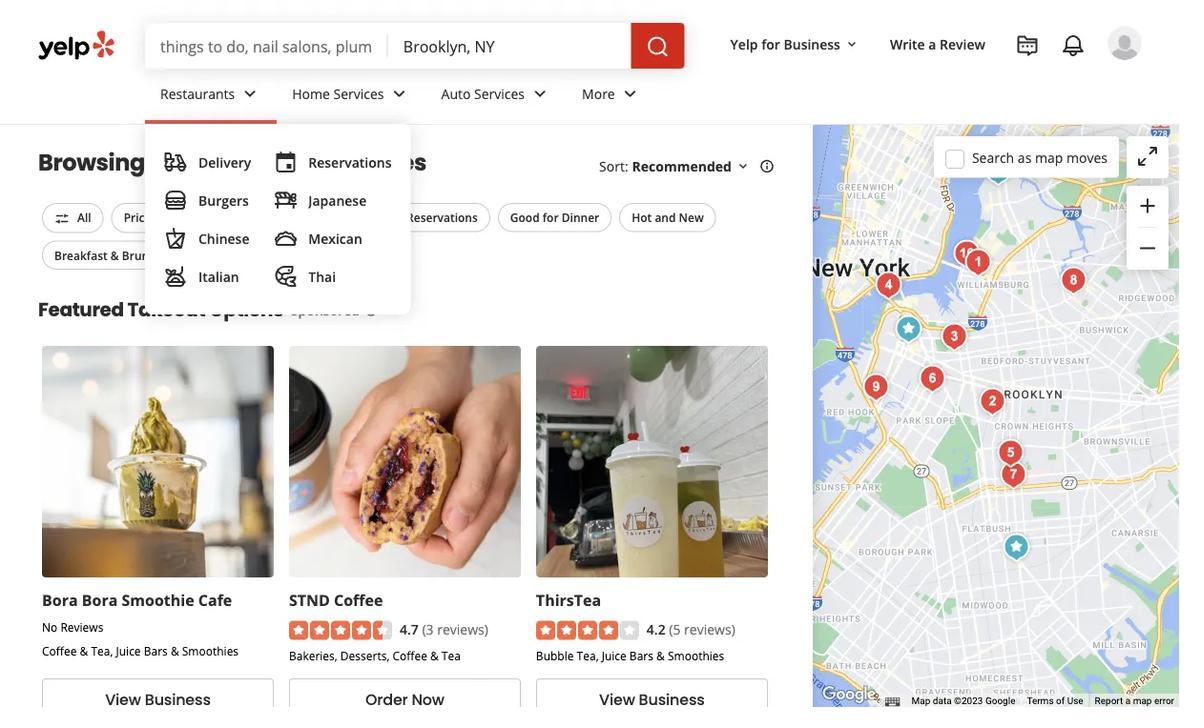 Task type: locate. For each thing, give the bounding box(es) containing it.
write
[[890, 35, 925, 53]]

24 chevron down v2 image
[[529, 82, 551, 105]]

1 vertical spatial a
[[1125, 696, 1131, 707]]

24 chevron down v2 image
[[239, 82, 262, 105], [388, 82, 411, 105], [619, 82, 642, 105]]

business
[[784, 35, 840, 53]]

24 chevron down v2 image inside more link
[[619, 82, 642, 105]]

none field up auto services link on the top left
[[403, 35, 616, 56]]

bars
[[144, 643, 168, 659], [629, 648, 653, 664]]

hot
[[632, 210, 652, 226]]

a right report
[[1125, 696, 1131, 707]]

for inside good for dinner button
[[543, 210, 559, 226]]

24 chevron down v2 image for restaurants
[[239, 82, 262, 105]]

map left the error
[[1133, 696, 1152, 707]]

1 horizontal spatial a
[[1125, 696, 1131, 707]]

featured
[[38, 297, 124, 323]]

2 bora from the left
[[82, 590, 118, 611]]

menu containing delivery
[[145, 124, 411, 315]]

1 vertical spatial for
[[543, 210, 559, 226]]

0 horizontal spatial smoothies
[[182, 643, 239, 659]]

for
[[761, 35, 780, 53], [543, 210, 559, 226]]

mexican link
[[266, 219, 399, 258]]

reviews) up tea
[[437, 620, 488, 639]]

reservations inside "button"
[[406, 210, 478, 226]]

reviews) for thirstea
[[684, 620, 735, 639]]

thai link
[[266, 258, 399, 296]]

thirstea
[[536, 590, 601, 611]]

coffee
[[334, 590, 383, 611], [42, 643, 77, 659], [392, 648, 427, 664]]

stnd coffee
[[289, 590, 383, 611]]

24 chevron down v2 image inside home services link
[[388, 82, 411, 105]]

japanese link
[[266, 181, 399, 219]]

1 horizontal spatial reviews)
[[684, 620, 735, 639]]

bora bora smoothie cafe image
[[890, 311, 928, 349]]

smoothies down the cafe
[[182, 643, 239, 659]]

open now button
[[188, 203, 271, 232]]

Near text field
[[403, 35, 616, 56]]

0 horizontal spatial coffee
[[42, 643, 77, 659]]

reviews)
[[437, 620, 488, 639], [684, 620, 735, 639]]

restaurants link
[[145, 69, 277, 124]]

24 sushi v2 image
[[274, 189, 297, 212]]

coffee down no
[[42, 643, 77, 659]]

map
[[1035, 149, 1063, 167], [1133, 696, 1152, 707]]

yelp
[[730, 35, 758, 53]]

projects image
[[1016, 34, 1039, 57]]

notifications image
[[1062, 34, 1085, 57]]

cafe
[[198, 590, 232, 611]]

24 chevron down v2 image for home services
[[388, 82, 411, 105]]

barboncino pizza & bar image
[[973, 383, 1012, 421]]

yelp for business
[[730, 35, 840, 53]]

0 horizontal spatial none field
[[160, 35, 373, 56]]

the river café image
[[869, 267, 908, 305]]

featured takeout options
[[38, 297, 283, 323]]

write a review link
[[882, 27, 993, 61]]

1 horizontal spatial reservations
[[406, 210, 478, 226]]

none field up home
[[160, 35, 373, 56]]

reservations up japanese
[[308, 153, 392, 171]]

0 horizontal spatial 24 chevron down v2 image
[[239, 82, 262, 105]]

&
[[110, 247, 119, 263], [80, 643, 88, 659], [171, 643, 179, 659], [430, 648, 439, 664], [656, 648, 665, 664]]

4.7 star rating image
[[289, 622, 392, 641]]

japanese
[[308, 191, 367, 209]]

2 24 chevron down v2 image from the left
[[388, 82, 411, 105]]

bora up no
[[42, 590, 78, 611]]

juice
[[116, 643, 141, 659], [602, 648, 626, 664]]

0 horizontal spatial tea,
[[91, 643, 113, 659]]

map for error
[[1133, 696, 1152, 707]]

tea, down 'reviews'
[[91, 643, 113, 659]]

zoom in image
[[1136, 195, 1159, 217]]

error
[[1154, 696, 1174, 707]]

1 vertical spatial map
[[1133, 696, 1152, 707]]

coffee up '4.7 star rating' image
[[334, 590, 383, 611]]

24 chevron down v2 image for more
[[619, 82, 642, 105]]

0 vertical spatial delivery
[[198, 153, 251, 171]]

1 horizontal spatial delivery
[[329, 210, 374, 226]]

zoom out image
[[1136, 237, 1159, 260]]

0 horizontal spatial delivery
[[198, 153, 251, 171]]

reservations
[[308, 153, 392, 171], [406, 210, 478, 226]]

sponsored
[[291, 301, 360, 319]]

24 thai v2 image
[[274, 265, 297, 288]]

smoothie
[[122, 590, 194, 611]]

for right yelp
[[761, 35, 780, 53]]

bars down smoothie
[[144, 643, 168, 659]]

a for write
[[928, 35, 936, 53]]

reviews
[[60, 620, 103, 636]]

0 vertical spatial map
[[1035, 149, 1063, 167]]

expand map image
[[1136, 145, 1159, 168]]

open
[[201, 210, 231, 226]]

reservations left good
[[406, 210, 478, 226]]

all
[[77, 210, 91, 226]]

None field
[[160, 35, 373, 56], [403, 35, 616, 56]]

report a map error
[[1095, 696, 1174, 707]]

aunts et uncles image
[[994, 456, 1033, 495]]

yelp for business button
[[723, 27, 867, 61]]

tea, down "4.2 star rating" image
[[577, 648, 599, 664]]

home services link
[[277, 69, 426, 124]]

0 horizontal spatial bora
[[42, 590, 78, 611]]

1 horizontal spatial services
[[474, 85, 525, 103]]

reservations link
[[266, 143, 399, 181]]

auto
[[441, 85, 471, 103]]

1 24 chevron down v2 image from the left
[[239, 82, 262, 105]]

0 horizontal spatial reservations
[[308, 153, 392, 171]]

map
[[912, 696, 930, 707]]

24 chevron down v2 image left auto
[[388, 82, 411, 105]]

0 horizontal spatial services
[[333, 85, 384, 103]]

bora bora smoothie cafe link
[[42, 590, 232, 611]]

tea, inside bora bora smoothie cafe no reviews coffee & tea, juice bars & smoothies
[[91, 643, 113, 659]]

(5
[[669, 620, 681, 639]]

delivery up the burgers
[[198, 153, 251, 171]]

reviews) right "(5"
[[684, 620, 735, 639]]

24 italian v2 image
[[164, 265, 187, 288]]

24 chevron down v2 image down find text field
[[239, 82, 262, 105]]

coffee down 4.7
[[392, 648, 427, 664]]

evelina image
[[935, 318, 973, 356]]

bora
[[42, 590, 78, 611], [82, 590, 118, 611]]

bora up 'reviews'
[[82, 590, 118, 611]]

juice down the bora bora smoothie cafe link
[[116, 643, 141, 659]]

smoothies down 4.2 (5 reviews)
[[668, 648, 724, 664]]

offers delivery button
[[279, 203, 386, 232]]

menu inside business categories element
[[145, 124, 411, 315]]

2 none field from the left
[[403, 35, 616, 56]]

hot and new
[[632, 210, 704, 226]]

& inside breakfast & brunch button
[[110, 247, 119, 263]]

& down 'reviews'
[[80, 643, 88, 659]]

1 horizontal spatial 24 chevron down v2 image
[[388, 82, 411, 105]]

delivery
[[198, 153, 251, 171], [329, 210, 374, 226]]

breakfast & brunch
[[54, 247, 162, 263]]

0 horizontal spatial bars
[[144, 643, 168, 659]]

group
[[1127, 186, 1169, 270]]

1 vertical spatial reservations
[[406, 210, 478, 226]]

1 bora from the left
[[42, 590, 78, 611]]

24 chevron down v2 image inside restaurants link
[[239, 82, 262, 105]]

for right good
[[543, 210, 559, 226]]

delivery down japanese
[[329, 210, 374, 226]]

a right the write
[[928, 35, 936, 53]]

0 vertical spatial for
[[761, 35, 780, 53]]

24 burgers v2 image
[[164, 189, 187, 212]]

starbucks image
[[997, 529, 1035, 567]]

all button
[[42, 203, 104, 233]]

services
[[333, 85, 384, 103], [474, 85, 525, 103]]

2 horizontal spatial 24 chevron down v2 image
[[619, 82, 642, 105]]

& left brunch on the top of the page
[[110, 247, 119, 263]]

1 vertical spatial delivery
[[329, 210, 374, 226]]

data
[[933, 696, 952, 707]]

24 chinese v2 image
[[164, 227, 187, 250]]

3 24 chevron down v2 image from the left
[[619, 82, 642, 105]]

report a map error link
[[1095, 696, 1174, 707]]

2 reviews) from the left
[[684, 620, 735, 639]]

services right home
[[333, 85, 384, 103]]

price button
[[111, 203, 181, 233]]

1 horizontal spatial bora
[[82, 590, 118, 611]]

desserts,
[[340, 648, 390, 664]]

for for yelp
[[761, 35, 780, 53]]

of
[[1056, 696, 1065, 707]]

smoothies
[[182, 643, 239, 659], [668, 648, 724, 664]]

0 horizontal spatial for
[[543, 210, 559, 226]]

smoothies inside bora bora smoothie cafe no reviews coffee & tea, juice bars & smoothies
[[182, 643, 239, 659]]

2 horizontal spatial coffee
[[392, 648, 427, 664]]

1 reviews) from the left
[[437, 620, 488, 639]]

no
[[42, 620, 58, 636]]

1 horizontal spatial none field
[[403, 35, 616, 56]]

italian link
[[156, 258, 259, 296]]

bars down the 4.2
[[629, 648, 653, 664]]

None search field
[[145, 23, 688, 69]]

bunna cafe image
[[1055, 262, 1093, 300]]

dinner
[[562, 210, 599, 226]]

0 horizontal spatial reviews)
[[437, 620, 488, 639]]

1 horizontal spatial for
[[761, 35, 780, 53]]

1 horizontal spatial map
[[1133, 696, 1152, 707]]

for inside yelp for business button
[[761, 35, 780, 53]]

1 services from the left
[[333, 85, 384, 103]]

1 horizontal spatial coffee
[[334, 590, 383, 611]]

1 none field from the left
[[160, 35, 373, 56]]

0 horizontal spatial a
[[928, 35, 936, 53]]

for for good
[[543, 210, 559, 226]]

0 horizontal spatial map
[[1035, 149, 1063, 167]]

services left 24 chevron down v2 icon
[[474, 85, 525, 103]]

24 chevron down v2 image right more
[[619, 82, 642, 105]]

offers
[[291, 210, 326, 226]]

menu
[[145, 124, 411, 315]]

juice down "4.2 star rating" image
[[602, 648, 626, 664]]

2 services from the left
[[474, 85, 525, 103]]

map right as
[[1035, 149, 1063, 167]]

0 horizontal spatial juice
[[116, 643, 141, 659]]

bogota latin bistro image
[[913, 360, 952, 398]]

sort:
[[599, 157, 628, 175]]

0 vertical spatial reservations
[[308, 153, 392, 171]]

user actions element
[[715, 24, 1169, 141]]

0 vertical spatial a
[[928, 35, 936, 53]]



Task type: vqa. For each thing, say whether or not it's contained in the screenshot.
first "Bora" from right
yes



Task type: describe. For each thing, give the bounding box(es) containing it.
google
[[985, 696, 1015, 707]]

& left tea
[[430, 648, 439, 664]]

report
[[1095, 696, 1123, 707]]

reservations inside business categories element
[[308, 153, 392, 171]]

bars inside bora bora smoothie cafe no reviews coffee & tea, juice bars & smoothies
[[144, 643, 168, 659]]

search image
[[646, 35, 669, 58]]

stnd coffee link
[[289, 590, 383, 611]]

aska image
[[948, 235, 986, 273]]

1 horizontal spatial smoothies
[[668, 648, 724, 664]]

businesses
[[298, 147, 426, 179]]

coffee inside bora bora smoothie cafe no reviews coffee & tea, juice bars & smoothies
[[42, 643, 77, 659]]

chinese link
[[156, 219, 259, 258]]

delivery inside button
[[329, 210, 374, 226]]

review
[[940, 35, 985, 53]]

services for auto services
[[474, 85, 525, 103]]

bubble
[[536, 648, 574, 664]]

good
[[510, 210, 540, 226]]

16 chevron down v2 image
[[735, 159, 751, 174]]

4.2 star rating image
[[536, 622, 639, 641]]

none field near
[[403, 35, 616, 56]]

breakfast
[[54, 247, 108, 263]]

search
[[972, 149, 1014, 167]]

brooklyn,
[[149, 147, 257, 179]]

restaurants
[[160, 85, 235, 103]]

italian
[[198, 268, 239, 286]]

peter luger image
[[959, 244, 997, 282]]

filters group
[[38, 203, 720, 270]]

ny
[[262, 147, 294, 179]]

24 delivery v2 image
[[164, 151, 187, 174]]

bora bora smoothie cafe no reviews coffee & tea, juice bars & smoothies
[[42, 590, 239, 659]]

16 info v2 image
[[363, 303, 379, 318]]

use
[[1067, 696, 1083, 707]]

browsing brooklyn, ny businesses
[[38, 147, 426, 179]]

©2023
[[954, 696, 983, 707]]

map data ©2023 google
[[912, 696, 1015, 707]]

now
[[234, 210, 259, 226]]

terms
[[1027, 696, 1054, 707]]

16 info v2 image
[[759, 159, 775, 174]]

browsing
[[38, 147, 145, 179]]

more link
[[567, 69, 657, 124]]

none field find
[[160, 35, 373, 56]]

chinese
[[198, 229, 249, 248]]

mexican
[[308, 229, 362, 248]]

home
[[292, 85, 330, 103]]

& down the 4.2
[[656, 648, 665, 664]]

bubble tea, juice bars & smoothies
[[536, 648, 724, 664]]

1 horizontal spatial tea,
[[577, 648, 599, 664]]

open now
[[201, 210, 259, 226]]

keyboard shortcuts image
[[885, 698, 900, 707]]

delivery link
[[156, 143, 259, 181]]

takeout
[[127, 297, 205, 323]]

write a review
[[890, 35, 985, 53]]

recommended
[[632, 157, 732, 175]]

buttermilk channel image
[[857, 369, 895, 407]]

business categories element
[[145, 69, 1142, 315]]

& down smoothie
[[171, 643, 179, 659]]

4.2
[[647, 620, 666, 639]]

more
[[582, 85, 615, 103]]

16 filter v2 image
[[54, 211, 70, 226]]

brunch
[[122, 247, 162, 263]]

thai
[[308, 268, 336, 286]]

(3
[[422, 620, 434, 639]]

mateo r. image
[[1108, 26, 1142, 60]]

1 horizontal spatial bars
[[629, 648, 653, 664]]

recommended button
[[632, 157, 751, 175]]

moves
[[1066, 149, 1108, 167]]

options
[[209, 297, 283, 323]]

burgers link
[[156, 181, 259, 219]]

reviews) for stnd coffee
[[437, 620, 488, 639]]

good for dinner button
[[498, 203, 612, 232]]

as
[[1018, 149, 1031, 167]]

burgers
[[198, 191, 249, 209]]

24 reservations v2 image
[[274, 151, 297, 174]]

stnd
[[289, 590, 330, 611]]

4.2 (5 reviews)
[[647, 620, 735, 639]]

bakeries, desserts, coffee & tea
[[289, 648, 461, 664]]

breakfast & brunch button
[[42, 241, 174, 270]]

home services
[[292, 85, 384, 103]]

16 chevron down v2 image
[[844, 37, 859, 52]]

google image
[[817, 683, 880, 708]]

hot and new button
[[619, 203, 716, 232]]

stnd coffee image
[[979, 152, 1017, 190]]

4.7
[[400, 620, 419, 639]]

delivery inside business categories element
[[198, 153, 251, 171]]

1 horizontal spatial juice
[[602, 648, 626, 664]]

map for moves
[[1035, 149, 1063, 167]]

4.7 (3 reviews)
[[400, 620, 488, 639]]

terms of use link
[[1027, 696, 1083, 707]]

new
[[679, 210, 704, 226]]

good for dinner
[[510, 210, 599, 226]]

zanmi image
[[992, 435, 1030, 473]]

Find text field
[[160, 35, 373, 56]]

juice inside bora bora smoothie cafe no reviews coffee & tea, juice bars & smoothies
[[116, 643, 141, 659]]

offers delivery
[[291, 210, 374, 226]]

reservations button
[[394, 203, 490, 232]]

a for report
[[1125, 696, 1131, 707]]

auto services
[[441, 85, 525, 103]]

search as map moves
[[972, 149, 1108, 167]]

and
[[655, 210, 676, 226]]

terms of use
[[1027, 696, 1083, 707]]

24 mexican v2 image
[[274, 227, 297, 250]]

tea
[[442, 648, 461, 664]]

bakeries,
[[289, 648, 337, 664]]

map region
[[619, 20, 1180, 708]]

price
[[124, 210, 151, 226]]

services for home services
[[333, 85, 384, 103]]



